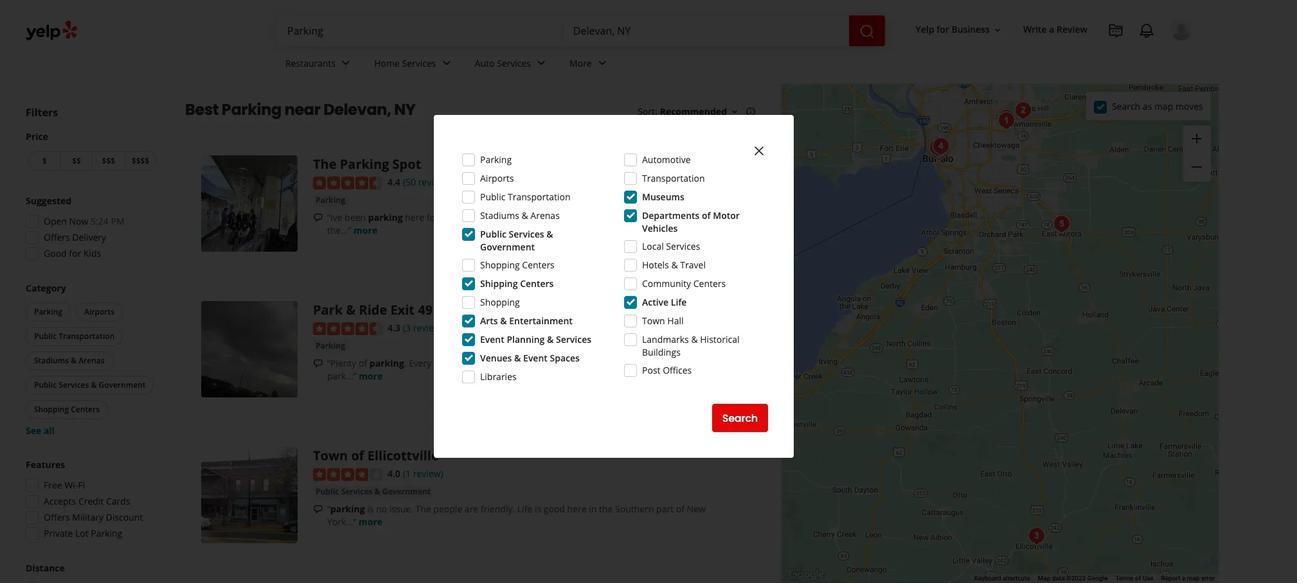 Task type: vqa. For each thing, say whether or not it's contained in the screenshot.
Flores Artscape image
no



Task type: describe. For each thing, give the bounding box(es) containing it.
venues
[[480, 352, 512, 364]]

search as map moves
[[1112, 100, 1203, 112]]

good
[[44, 247, 67, 260]]

no
[[376, 503, 387, 515]]

0 horizontal spatial town of ellicottville image
[[201, 447, 298, 544]]

public for the bottom public services & government button
[[316, 486, 339, 497]]

arenas inside search dialog
[[531, 210, 560, 222]]

centers up the 'shipping centers'
[[522, 259, 555, 271]]

shopping inside shopping centers button
[[34, 404, 69, 415]]

every
[[409, 357, 432, 369]]

of for "plenty
[[359, 357, 367, 369]]

(1 review)
[[403, 468, 443, 480]]

event planning & services
[[480, 334, 591, 346]]

©2023
[[1066, 575, 1086, 582]]

easily
[[517, 211, 541, 223]]

shortcuts
[[1003, 575, 1030, 582]]

group containing features
[[22, 459, 159, 544]]

local services
[[642, 240, 700, 253]]

departments of motor vehicles
[[642, 210, 740, 235]]

(1 review) link
[[403, 467, 443, 481]]

not
[[557, 357, 571, 369]]

the inside here for years now. this is easily the best place to park when traveling via the..."
[[543, 211, 557, 223]]

"ive
[[327, 211, 342, 223]]

ride
[[359, 301, 387, 319]]

arenas inside stadiums & arenas button
[[79, 355, 105, 366]]

street
[[718, 156, 740, 166]]

"ive been parking
[[327, 211, 403, 223]]

landmarks
[[642, 334, 689, 346]]

active
[[642, 296, 669, 309]]

genesee
[[685, 156, 716, 166]]

services up hotels & travel
[[666, 240, 700, 253]]

16 speech v2 image for town
[[313, 505, 323, 515]]

st
[[733, 447, 740, 458]]

town hall
[[642, 315, 684, 327]]

24 chevron down v2 image for more
[[594, 56, 610, 71]]

2 vertical spatial parking
[[330, 503, 365, 515]]

0 horizontal spatial the
[[313, 156, 337, 173]]

buffalo niagara international airport parking image
[[994, 105, 1020, 131]]

1 have from the left
[[460, 357, 480, 369]]

terms
[[1116, 575, 1134, 582]]

1 vertical spatial public services & government
[[34, 380, 146, 391]]

terms of use
[[1116, 575, 1154, 582]]

4099 genesee street
[[665, 156, 740, 166]]

(50 reviews)
[[403, 176, 453, 188]]

park & ride exit 49 depew nys i-90 link
[[313, 301, 534, 319]]

review
[[1057, 23, 1088, 36]]

user actions element
[[905, 16, 1211, 95]]

4.4 link
[[388, 175, 400, 189]]

parking up "ive
[[316, 195, 345, 205]]

more link
[[559, 46, 620, 84]]

life inside is no issue. the people are friendly. life is good here in the southern part of new york..."
[[517, 503, 532, 515]]

ellicottville
[[368, 447, 439, 465]]

map for error
[[1187, 575, 1200, 582]]

of for terms
[[1135, 575, 1141, 582]]

free
[[44, 480, 62, 492]]

(50
[[403, 176, 416, 188]]

"plenty
[[327, 357, 356, 369]]

$$$
[[102, 156, 115, 166]]

" parking
[[327, 503, 365, 515]]

hall
[[667, 315, 684, 327]]

shipping
[[480, 278, 518, 290]]

arts
[[480, 315, 498, 327]]

best
[[559, 211, 577, 223]]

discount
[[106, 512, 143, 524]]

spaces
[[550, 352, 580, 364]]

city hall image
[[925, 135, 951, 160]]

for for business
[[937, 23, 949, 36]]

local
[[642, 240, 664, 253]]

6582-
[[655, 301, 675, 312]]

parking right best
[[222, 99, 282, 120]]

accepts
[[44, 496, 76, 508]]

price group
[[26, 130, 159, 174]]

are
[[465, 503, 478, 515]]

airports button
[[76, 303, 123, 322]]

4.3 star rating image
[[313, 322, 382, 335]]

of for town
[[351, 447, 364, 465]]

0 vertical spatial public services & government button
[[26, 376, 154, 395]]

0 vertical spatial transportation
[[642, 172, 705, 184]]

finding
[[637, 357, 666, 369]]

motor
[[713, 210, 740, 222]]

services down stadiums & arenas button
[[59, 380, 89, 391]]

new inside is no issue. the people are friendly. life is good here in the southern part of new york..."
[[687, 503, 706, 515]]

ny
[[394, 99, 416, 120]]

map region
[[669, 41, 1297, 584]]

features
[[26, 459, 65, 471]]

see
[[26, 425, 41, 437]]

5:24
[[91, 215, 109, 228]]

price
[[26, 130, 48, 143]]

2 horizontal spatial is
[[535, 503, 541, 515]]

1 vertical spatial public services & government button
[[313, 486, 433, 499]]

$$$ button
[[92, 151, 124, 171]]

google image
[[785, 567, 827, 584]]

here for years now. this is easily the best place to park when traveling via the..."
[[327, 211, 712, 236]]

4 star rating image
[[313, 468, 382, 481]]

2 have from the left
[[534, 357, 554, 369]]

0 horizontal spatial government
[[99, 380, 146, 391]]

more for parking
[[354, 224, 377, 236]]

public inside public services & government
[[480, 228, 507, 240]]

stadiums inside search dialog
[[480, 210, 519, 222]]

post
[[642, 364, 661, 377]]

parking button for park
[[313, 340, 348, 353]]

services down easily
[[509, 228, 544, 240]]

stadiums & arenas button
[[26, 352, 113, 371]]

category
[[26, 282, 66, 294]]

0 horizontal spatial event
[[480, 334, 504, 346]]

park & ride exit 49 depew nys i-90 image
[[201, 301, 298, 398]]

write
[[1023, 23, 1047, 36]]

group containing suggested
[[22, 195, 159, 264]]

0 vertical spatial the parking spot image
[[994, 108, 1020, 133]]

best parking near delevan, ny
[[185, 99, 416, 120]]

(3 reviews) link
[[403, 321, 448, 335]]

offers for offers military discount
[[44, 512, 70, 524]]

0 horizontal spatial the parking spot image
[[201, 156, 298, 252]]

kids
[[83, 247, 101, 260]]

park
[[313, 301, 343, 319]]

town of ellicottville
[[313, 447, 439, 465]]

pay2park image
[[927, 132, 953, 158]]

see all button
[[26, 425, 55, 437]]

notifications image
[[1139, 23, 1155, 39]]

buffalo civic auto ramps - fernbach ramp image
[[926, 136, 952, 162]]

a right "report"
[[1182, 575, 1185, 582]]

offers military discount
[[44, 512, 143, 524]]

place
[[579, 211, 602, 223]]

via
[[700, 211, 712, 223]]

yelp for business
[[916, 23, 990, 36]]

planning
[[507, 334, 545, 346]]

$$$$
[[132, 156, 149, 166]]

open
[[44, 215, 67, 228]]

2 i from the left
[[529, 357, 532, 369]]

parking down offers military discount
[[91, 528, 122, 540]]

to inside here for years now. this is easily the best place to park when traveling via the..."
[[604, 211, 612, 223]]

public transportation inside search dialog
[[480, 191, 571, 203]]

the inside is no issue. the people are friendly. life is good here in the southern part of new york..."
[[599, 503, 613, 515]]

1 vertical spatial parking button
[[26, 303, 71, 322]]

best
[[185, 99, 219, 120]]

public for the public transportation button
[[34, 331, 57, 342]]

accepts credit cards
[[44, 496, 130, 508]]

1 horizontal spatial event
[[523, 352, 548, 364]]

0 vertical spatial new
[[695, 301, 711, 312]]

auto services link
[[464, 46, 559, 84]]

offers for offers delivery
[[44, 231, 70, 244]]

24 chevron down v2 image for auto services
[[534, 56, 549, 71]]

4.4
[[388, 176, 400, 188]]

a right had in the bottom of the page
[[592, 357, 597, 369]]

& inside landmarks & historical buildings
[[691, 334, 698, 346]]

public transportation inside button
[[34, 331, 115, 342]]

time
[[434, 357, 453, 369]]

16 chevron down v2 image
[[992, 25, 1003, 35]]

map for moves
[[1154, 100, 1173, 112]]

reviews) for spot
[[418, 176, 453, 188]]

government inside search dialog
[[480, 241, 535, 253]]

(1
[[403, 468, 411, 480]]

stadiums & arenas inside search dialog
[[480, 210, 560, 222]]

24 chevron down v2 image for restaurants
[[338, 56, 354, 71]]

public up this
[[480, 191, 505, 203]]

been
[[345, 211, 366, 223]]

0 vertical spatial shopping
[[480, 259, 520, 271]]

restaurants link
[[275, 46, 364, 84]]



Task type: locate. For each thing, give the bounding box(es) containing it.
lot
[[75, 528, 88, 540]]

1 horizontal spatial here
[[508, 357, 527, 369]]

parking link up "ive
[[313, 194, 348, 207]]

1 vertical spatial stadiums & arenas
[[34, 355, 105, 366]]

airports up this
[[480, 172, 514, 184]]

2 horizontal spatial for
[[937, 23, 949, 36]]

search up "st"
[[722, 411, 758, 426]]

"
[[327, 503, 330, 515]]

open now 5:24 pm
[[44, 215, 124, 228]]

1 horizontal spatial 24 chevron down v2 image
[[534, 56, 549, 71]]

more link for of
[[359, 516, 383, 528]]

0 horizontal spatial the
[[543, 211, 557, 223]]

zoom in image
[[1189, 131, 1205, 146]]

more link for parking
[[354, 224, 377, 236]]

i
[[455, 357, 458, 369], [529, 357, 532, 369]]

report
[[1161, 575, 1180, 582]]

1 16 speech v2 image from the top
[[313, 359, 323, 369]]

near
[[285, 99, 320, 120]]

airports up the public transportation button
[[84, 307, 114, 318]]

for down offers delivery
[[69, 247, 81, 260]]

2 vertical spatial here
[[567, 503, 587, 515]]

search button
[[712, 404, 768, 433]]

90
[[519, 301, 534, 319]]

centers down stadiums & arenas button
[[71, 404, 100, 415]]

1 horizontal spatial is
[[508, 211, 515, 223]]

0 horizontal spatial airports
[[84, 307, 114, 318]]

york..."
[[327, 516, 356, 528]]

google
[[1088, 575, 1108, 582]]

town for town hall
[[642, 315, 665, 327]]

event down "arts"
[[480, 334, 504, 346]]

0 vertical spatial here
[[405, 211, 424, 223]]

0 horizontal spatial here
[[405, 211, 424, 223]]

2 parking link from the top
[[313, 340, 348, 353]]

public
[[480, 191, 505, 203], [480, 228, 507, 240], [34, 331, 57, 342], [34, 380, 57, 391], [316, 486, 339, 497]]

0 vertical spatial event
[[480, 334, 504, 346]]

parking up the "4.4 star rating" image
[[340, 156, 389, 173]]

parking down category
[[34, 307, 62, 318]]

(50 reviews) link
[[403, 175, 453, 189]]

community centers
[[642, 278, 726, 290]]

78
[[731, 301, 740, 312]]

0 horizontal spatial public services & government button
[[26, 376, 154, 395]]

1 vertical spatial to
[[697, 357, 705, 369]]

public transportation button
[[26, 327, 123, 346]]

0 vertical spatial life
[[671, 296, 687, 309]]

park
[[615, 211, 634, 223]]

delevan,
[[324, 99, 391, 120]]

parking left every
[[369, 357, 404, 369]]

stadiums & arenas
[[480, 210, 560, 222], [34, 355, 105, 366]]

stadiums inside button
[[34, 355, 69, 366]]

is
[[508, 211, 515, 223], [367, 503, 374, 515], [535, 503, 541, 515]]

government down (1
[[382, 486, 431, 497]]

terms of use link
[[1116, 575, 1154, 582]]

public services & government down stadiums & arenas button
[[34, 380, 146, 391]]

16 speech v2 image
[[313, 213, 323, 223]]

for for years
[[427, 211, 439, 223]]

of right part
[[676, 503, 685, 515]]

group containing category
[[23, 282, 159, 438]]

transportation down airports button
[[59, 331, 115, 342]]

shopping down shipping at the left top of the page
[[480, 296, 520, 309]]

0 horizontal spatial map
[[1154, 100, 1173, 112]]

transportation up easily
[[508, 191, 571, 203]]

services left 24 chevron down v2 image at the left
[[402, 57, 436, 69]]

offers up private
[[44, 512, 70, 524]]

services right the "auto"
[[497, 57, 531, 69]]

stadiums down the public transportation button
[[34, 355, 69, 366]]

public services & government button up no
[[313, 486, 433, 499]]

public up stadiums & arenas button
[[34, 331, 57, 342]]

here inside is no issue. the people are friendly. life is good here in the southern part of new york..."
[[567, 503, 587, 515]]

town of ellicottville image
[[201, 447, 298, 544], [1024, 524, 1050, 549]]

1 vertical spatial shopping centers
[[34, 404, 100, 415]]

arenas down the public transportation button
[[79, 355, 105, 366]]

issue.
[[389, 503, 413, 515]]

2 vertical spatial transportation
[[59, 331, 115, 342]]

offices
[[663, 364, 692, 377]]

yelp for business button
[[911, 18, 1008, 41]]

1 horizontal spatial arenas
[[531, 210, 560, 222]]

of for departments
[[702, 210, 711, 222]]

venues & event spaces
[[480, 352, 580, 364]]

0 vertical spatial stadiums
[[480, 210, 519, 222]]

data
[[1052, 575, 1065, 582]]

people
[[433, 503, 462, 515]]

search image
[[859, 24, 875, 39]]

2 horizontal spatial transportation
[[642, 172, 705, 184]]

0 horizontal spatial 24 chevron down v2 image
[[338, 56, 354, 71]]

government down here for years now. this is easily the best place to park when traveling via the..."
[[480, 241, 535, 253]]

town inside search dialog
[[642, 315, 665, 327]]

24 chevron down v2 image inside more link
[[594, 56, 610, 71]]

mill
[[718, 447, 731, 458]]

a right write
[[1049, 23, 1055, 36]]

nys
[[483, 301, 507, 319]]

1 vertical spatial transportation
[[508, 191, 571, 203]]

4.3 link
[[388, 321, 400, 335]]

government down stadiums & arenas button
[[99, 380, 146, 391]]

landmarks & historical buildings
[[642, 334, 740, 359]]

2 vertical spatial parking button
[[313, 340, 348, 353]]

0 horizontal spatial transportation
[[59, 331, 115, 342]]

1 vertical spatial more
[[359, 370, 383, 382]]

active life
[[642, 296, 687, 309]]

reviews) for ride
[[413, 322, 448, 334]]

0 horizontal spatial i
[[455, 357, 458, 369]]

close image
[[751, 143, 767, 159]]

0 vertical spatial offers
[[44, 231, 70, 244]]

years
[[441, 211, 464, 223]]

1 vertical spatial more link
[[359, 370, 383, 382]]

public for public services & government button to the top
[[34, 380, 57, 391]]

0 vertical spatial stadiums & arenas
[[480, 210, 560, 222]]

more
[[570, 57, 592, 69]]

1 vertical spatial government
[[99, 380, 146, 391]]

search dialog
[[0, 0, 1297, 584]]

parking button down category
[[26, 303, 71, 322]]

parking up york..."
[[330, 503, 365, 515]]

shopping up shipping at the left top of the page
[[480, 259, 520, 271]]

shopping centers button
[[26, 400, 108, 420]]

error
[[1201, 575, 1215, 582]]

1 horizontal spatial for
[[427, 211, 439, 223]]

public transportation
[[480, 191, 571, 203], [34, 331, 115, 342]]

services inside home services link
[[402, 57, 436, 69]]

parking button up "ive
[[313, 194, 348, 207]]

more down no
[[359, 516, 383, 528]]

of right "plenty
[[359, 357, 367, 369]]

wi-
[[64, 480, 78, 492]]

1 vertical spatial shopping
[[480, 296, 520, 309]]

more down "plenty of parking
[[359, 370, 383, 382]]

1 vertical spatial here
[[508, 357, 527, 369]]

0 vertical spatial government
[[480, 241, 535, 253]]

use
[[1143, 575, 1154, 582]]

sort:
[[638, 105, 657, 118]]

2 horizontal spatial here
[[567, 503, 587, 515]]

1 vertical spatial new
[[687, 503, 706, 515]]

offers down open
[[44, 231, 70, 244]]

parking right been
[[368, 211, 403, 223]]

49
[[418, 301, 433, 319]]

1 vertical spatial search
[[722, 411, 758, 426]]

the..."
[[327, 224, 351, 236]]

friendly.
[[481, 503, 515, 515]]

2 vertical spatial more
[[359, 516, 383, 528]]

0 horizontal spatial public transportation
[[34, 331, 115, 342]]

stadiums & arenas inside stadiums & arenas button
[[34, 355, 105, 366]]

search for search as map moves
[[1112, 100, 1141, 112]]

map left "error"
[[1187, 575, 1200, 582]]

of inside is no issue. the people are friendly. life is good here in the southern part of new york..."
[[676, 503, 685, 515]]

here up libraries
[[508, 357, 527, 369]]

1 parking link from the top
[[313, 194, 348, 207]]

0 vertical spatial public transportation
[[480, 191, 571, 203]]

0 horizontal spatial to
[[604, 211, 612, 223]]

historical
[[700, 334, 740, 346]]

stadiums
[[480, 210, 519, 222], [34, 355, 69, 366]]

1 horizontal spatial government
[[382, 486, 431, 497]]

24 chevron down v2 image right more
[[594, 56, 610, 71]]

to right spot at the bottom right of the page
[[697, 357, 705, 369]]

centers down the "travel"
[[693, 278, 726, 290]]

all
[[44, 425, 55, 437]]

services up spaces
[[556, 334, 591, 346]]

for inside the yelp for business button
[[937, 23, 949, 36]]

0 vertical spatial for
[[937, 23, 949, 36]]

1 i from the left
[[455, 357, 458, 369]]

public transportation up easily
[[480, 191, 571, 203]]

report a map error link
[[1161, 575, 1215, 582]]

offers
[[44, 231, 70, 244], [44, 512, 70, 524]]

0 horizontal spatial search
[[722, 411, 758, 426]]

parking for ride
[[369, 357, 404, 369]]

more for &
[[359, 370, 383, 382]]

public down this
[[480, 228, 507, 240]]

delivery
[[72, 231, 106, 244]]

1 offers from the top
[[44, 231, 70, 244]]

write a review link
[[1018, 18, 1093, 41]]

is inside here for years now. this is easily the best place to park when traveling via the..."
[[508, 211, 515, 223]]

search left as on the right of the page
[[1112, 100, 1141, 112]]

2 offers from the top
[[44, 512, 70, 524]]

for for kids
[[69, 247, 81, 260]]

more link down "ive been parking
[[354, 224, 377, 236]]

more
[[354, 224, 377, 236], [359, 370, 383, 382], [359, 516, 383, 528]]

projects image
[[1108, 23, 1124, 39]]

2 16 speech v2 image from the top
[[313, 505, 323, 515]]

0 vertical spatial parking button
[[313, 194, 348, 207]]

24 chevron down v2 image
[[439, 56, 454, 71]]

traveling
[[661, 211, 698, 223]]

2 horizontal spatial 24 chevron down v2 image
[[594, 56, 610, 71]]

life up hall
[[671, 296, 687, 309]]

of up 4 star rating image
[[351, 447, 364, 465]]

0 vertical spatial town
[[642, 315, 665, 327]]

parking link up "plenty
[[313, 340, 348, 353]]

0 horizontal spatial is
[[367, 503, 374, 515]]

arenas
[[531, 210, 560, 222], [79, 355, 105, 366]]

for inside here for years now. this is easily the best place to park when traveling via the..."
[[427, 211, 439, 223]]

1 vertical spatial the
[[599, 503, 613, 515]]

1 vertical spatial reviews)
[[413, 322, 448, 334]]

public up shopping centers button
[[34, 380, 57, 391]]

&
[[522, 210, 528, 222], [547, 228, 553, 240], [671, 259, 678, 271], [346, 301, 356, 319], [500, 315, 507, 327], [547, 334, 554, 346], [691, 334, 698, 346], [514, 352, 521, 364], [71, 355, 77, 366], [91, 380, 97, 391], [375, 486, 380, 497]]

1 vertical spatial offers
[[44, 512, 70, 524]]

group
[[1183, 125, 1211, 182], [22, 195, 159, 264], [23, 282, 159, 438], [22, 459, 159, 544]]

of inside 'departments of motor vehicles'
[[702, 210, 711, 222]]

0 vertical spatial search
[[1112, 100, 1141, 112]]

the right "in"
[[599, 503, 613, 515]]

0 horizontal spatial town
[[313, 447, 348, 465]]

4099
[[665, 156, 683, 166]]

review)
[[413, 468, 443, 480]]

museums
[[642, 191, 684, 203]]

24 chevron down v2 image right restaurants at left top
[[338, 56, 354, 71]]

is left "good"
[[535, 503, 541, 515]]

3 24 chevron down v2 image from the left
[[594, 56, 610, 71]]

1 vertical spatial parking
[[369, 357, 404, 369]]

0 vertical spatial the
[[543, 211, 557, 223]]

to inside . every time i have come here i have not had a problem finding a spot to park..."
[[697, 357, 705, 369]]

4.4 star rating image
[[313, 177, 382, 189]]

$
[[42, 156, 47, 166]]

0 horizontal spatial have
[[460, 357, 480, 369]]

parking button for the
[[313, 194, 348, 207]]

more for of
[[359, 516, 383, 528]]

town
[[642, 315, 665, 327], [313, 447, 348, 465]]

parking up "plenty
[[316, 340, 345, 351]]

distance option group
[[22, 562, 159, 584]]

arenas left the place
[[531, 210, 560, 222]]

pm
[[111, 215, 124, 228]]

4.0
[[388, 468, 400, 480]]

public services & government button down stadiums & arenas button
[[26, 376, 154, 395]]

16 speech v2 image
[[313, 359, 323, 369], [313, 505, 323, 515]]

public transportation up stadiums & arenas button
[[34, 331, 115, 342]]

transportation inside button
[[59, 331, 115, 342]]

1 vertical spatial arenas
[[79, 355, 105, 366]]

0 vertical spatial the
[[313, 156, 337, 173]]

event down 'event planning & services'
[[523, 352, 548, 364]]

east aurora village of image
[[1049, 211, 1075, 237]]

entertainment
[[509, 315, 573, 327]]

map right as on the right of the page
[[1154, 100, 1173, 112]]

services inside auto services link
[[497, 57, 531, 69]]

1 vertical spatial 16 speech v2 image
[[313, 505, 323, 515]]

0 vertical spatial map
[[1154, 100, 1173, 112]]

park & ride exit 49 depew nys i-90 image
[[1011, 97, 1036, 123]]

None search field
[[277, 15, 887, 46]]

here left "in"
[[567, 503, 587, 515]]

public up "
[[316, 486, 339, 497]]

standard parking image
[[928, 133, 954, 159], [926, 139, 952, 164]]

the parking spot image
[[994, 108, 1020, 133], [201, 156, 298, 252]]

shopping centers inside button
[[34, 404, 100, 415]]

16 info v2 image
[[746, 107, 756, 117]]

parking for spot
[[368, 211, 403, 223]]

0 vertical spatial to
[[604, 211, 612, 223]]

1 horizontal spatial stadiums
[[480, 210, 519, 222]]

is left no
[[367, 503, 374, 515]]

more link down "plenty of parking
[[359, 370, 383, 382]]

to left park at the top of the page
[[604, 211, 612, 223]]

1 24 chevron down v2 image from the left
[[338, 56, 354, 71]]

new left the york
[[695, 301, 711, 312]]

public services & government inside search dialog
[[480, 228, 553, 253]]

auto
[[475, 57, 495, 69]]

2 vertical spatial more link
[[359, 516, 383, 528]]

2 24 chevron down v2 image from the left
[[534, 56, 549, 71]]

town down 6582-
[[642, 315, 665, 327]]

new right part
[[687, 503, 706, 515]]

parking link for the
[[313, 194, 348, 207]]

1 horizontal spatial the parking spot image
[[994, 108, 1020, 133]]

$$$$ button
[[124, 151, 157, 171]]

here down (50
[[405, 211, 424, 223]]

parking inside search dialog
[[480, 154, 512, 166]]

shopping centers up all
[[34, 404, 100, 415]]

life right friendly.
[[517, 503, 532, 515]]

0 horizontal spatial public services & government
[[34, 380, 146, 391]]

1 horizontal spatial life
[[671, 296, 687, 309]]

centers up 90 at the left of the page
[[520, 278, 554, 290]]

0 vertical spatial shopping centers
[[480, 259, 555, 271]]

0 horizontal spatial life
[[517, 503, 532, 515]]

the parking spot
[[313, 156, 421, 173]]

airports inside button
[[84, 307, 114, 318]]

services inside public services & government link
[[341, 486, 373, 497]]

2 vertical spatial for
[[69, 247, 81, 260]]

the inside is no issue. the people are friendly. life is good here in the southern part of new york..."
[[416, 503, 431, 515]]

here inside here for years now. this is easily the best place to park when traveling via the..."
[[405, 211, 424, 223]]

more link down no
[[359, 516, 383, 528]]

1 vertical spatial event
[[523, 352, 548, 364]]

reviews) right (50
[[418, 176, 453, 188]]

for left years
[[427, 211, 439, 223]]

16 speech v2 image left "plenty
[[313, 359, 323, 369]]

of left motor
[[702, 210, 711, 222]]

more link for &
[[359, 370, 383, 382]]

16 speech v2 image left "
[[313, 505, 323, 515]]

map
[[1038, 575, 1051, 582]]

town for town of ellicottville
[[313, 447, 348, 465]]

reviews) inside (3 reviews) link
[[413, 322, 448, 334]]

2 horizontal spatial public services & government
[[480, 228, 553, 253]]

1 horizontal spatial town of ellicottville image
[[1024, 524, 1050, 549]]

search inside "button"
[[722, 411, 758, 426]]

0 vertical spatial airports
[[480, 172, 514, 184]]

the up the "4.4 star rating" image
[[313, 156, 337, 173]]

town up 4 star rating image
[[313, 447, 348, 465]]

i right time
[[455, 357, 458, 369]]

shopping centers up the 'shipping centers'
[[480, 259, 555, 271]]

a left spot at the bottom right of the page
[[669, 357, 674, 369]]

0 vertical spatial more
[[354, 224, 377, 236]]

1 horizontal spatial map
[[1187, 575, 1200, 582]]

1 vertical spatial life
[[517, 503, 532, 515]]

offers delivery
[[44, 231, 106, 244]]

0 vertical spatial parking
[[368, 211, 403, 223]]

parking link for park
[[313, 340, 348, 353]]

1 horizontal spatial public services & government
[[316, 486, 431, 497]]

of left use on the bottom right
[[1135, 575, 1141, 582]]

have left not
[[534, 357, 554, 369]]

1 horizontal spatial public services & government button
[[313, 486, 433, 499]]

public services & government
[[480, 228, 553, 253], [34, 380, 146, 391], [316, 486, 431, 497]]

0 horizontal spatial stadiums
[[34, 355, 69, 366]]

24 chevron down v2 image
[[338, 56, 354, 71], [534, 56, 549, 71], [594, 56, 610, 71]]

i down planning
[[529, 357, 532, 369]]

business categories element
[[275, 46, 1193, 84]]

search for search
[[722, 411, 758, 426]]

zoom out image
[[1189, 160, 1205, 175]]

(3
[[403, 322, 411, 334]]

services
[[402, 57, 436, 69], [497, 57, 531, 69], [509, 228, 544, 240], [666, 240, 700, 253], [556, 334, 591, 346], [59, 380, 89, 391], [341, 486, 373, 497]]

16 speech v2 image for park
[[313, 359, 323, 369]]

map
[[1154, 100, 1173, 112], [1187, 575, 1200, 582]]

$ button
[[28, 151, 60, 171]]

public services & government down easily
[[480, 228, 553, 253]]

transportation
[[642, 172, 705, 184], [508, 191, 571, 203], [59, 331, 115, 342]]

& inside public services & government
[[547, 228, 553, 240]]

services down 4 star rating image
[[341, 486, 373, 497]]

1 horizontal spatial town
[[642, 315, 665, 327]]

suggested
[[26, 195, 71, 207]]

1 horizontal spatial stadiums & arenas
[[480, 210, 560, 222]]

0 horizontal spatial for
[[69, 247, 81, 260]]

life inside search dialog
[[671, 296, 687, 309]]

24 chevron down v2 image inside auto services link
[[534, 56, 549, 71]]

0 vertical spatial parking link
[[313, 194, 348, 207]]

airports inside search dialog
[[480, 172, 514, 184]]

filters
[[26, 105, 58, 120]]

fi
[[78, 480, 85, 492]]

transportation down 4099
[[642, 172, 705, 184]]

1 vertical spatial the
[[416, 503, 431, 515]]

private lot parking
[[44, 528, 122, 540]]

reviews) inside (50 reviews) link
[[418, 176, 453, 188]]

shopping up all
[[34, 404, 69, 415]]

24 chevron down v2 image inside 'restaurants' link
[[338, 56, 354, 71]]

here inside . every time i have come here i have not had a problem finding a spot to park..."
[[508, 357, 527, 369]]

2 vertical spatial shopping
[[34, 404, 69, 415]]

community
[[642, 278, 691, 290]]

2 horizontal spatial government
[[480, 241, 535, 253]]

spot
[[393, 156, 421, 173]]

2 vertical spatial government
[[382, 486, 431, 497]]

parking button up "plenty
[[313, 340, 348, 353]]

shopping centers inside search dialog
[[480, 259, 555, 271]]

0 horizontal spatial stadiums & arenas
[[34, 355, 105, 366]]

centers inside button
[[71, 404, 100, 415]]

more down "ive been parking
[[354, 224, 377, 236]]

as
[[1143, 100, 1152, 112]]

1 horizontal spatial public transportation
[[480, 191, 571, 203]]

have left come
[[460, 357, 480, 369]]

stadiums right years
[[480, 210, 519, 222]]



